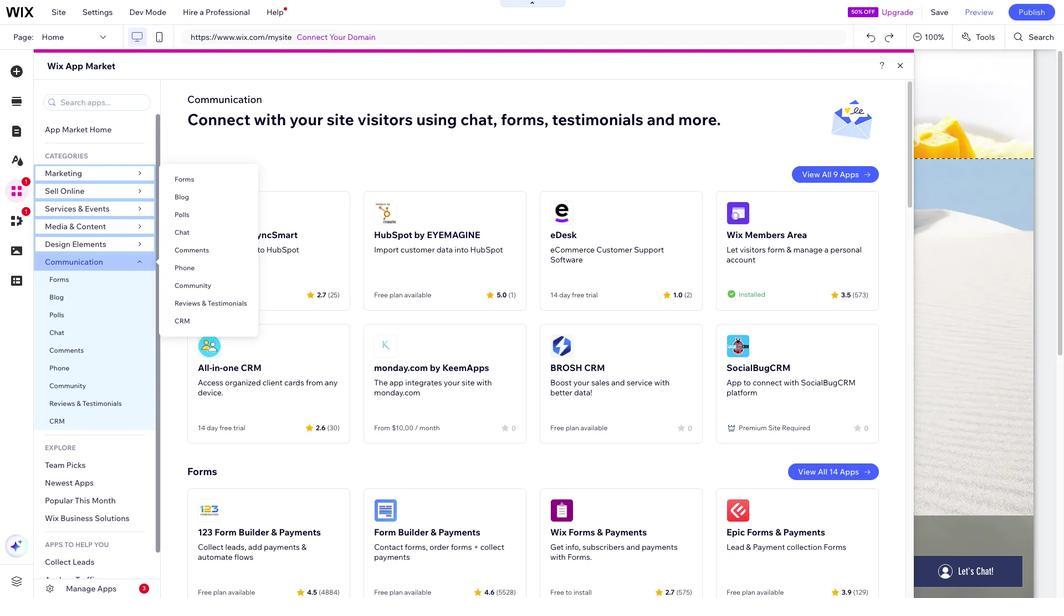 Task type: describe. For each thing, give the bounding box(es) containing it.
market inside app market home link
[[62, 125, 88, 135]]

/ for $10,00
[[415, 424, 418, 432]]

your for with
[[290, 110, 323, 129]]

free for payments
[[198, 589, 212, 597]]

$10,00
[[392, 424, 413, 432]]

forms
[[451, 543, 472, 553]]

with inside 'communication connect with your site visitors using chat, forms, testimonials and more.'
[[254, 110, 286, 129]]

software
[[550, 255, 583, 265]]

free down better
[[550, 424, 564, 432]]

free plan available for contact
[[374, 589, 431, 597]]

popular this month link
[[34, 492, 156, 510]]

preview button
[[957, 0, 1002, 24]]

let
[[727, 245, 738, 255]]

1 horizontal spatial phone link
[[159, 259, 258, 277]]

brosh crm logo image
[[550, 335, 574, 358]]

14 day free trial for in-
[[198, 424, 245, 432]]

app market home
[[45, 125, 112, 135]]

(575)
[[676, 588, 692, 597]]

0 vertical spatial a
[[200, 7, 204, 17]]

marketing
[[45, 168, 82, 178]]

online
[[60, 186, 84, 196]]

apps inside view all 14 apps link
[[840, 467, 859, 477]]

forms.
[[568, 553, 592, 563]]

tools
[[976, 32, 995, 42]]

installed
[[739, 290, 765, 298]]

wix inside the hubspot by syncsmart sync wix forms to hubspot
[[218, 245, 231, 255]]

month for from $30 / month
[[234, 291, 254, 299]]

2 monday.com from the top
[[374, 388, 420, 398]]

available for lead
[[757, 589, 784, 597]]

using
[[416, 110, 457, 129]]

community link for reviews & testimonials "link" associated with crm link for left "phone" link
[[34, 377, 156, 395]]

4.5
[[307, 588, 317, 597]]

builder inside form builder & payments contact forms, order forms + collect payments
[[398, 527, 429, 538]]

payments for &
[[264, 543, 300, 553]]

design elements
[[45, 239, 106, 249]]

socialbugcrm app to connect with socialbugcrm platform
[[727, 362, 856, 398]]

2 vertical spatial to
[[566, 589, 572, 597]]

14 for in-
[[198, 424, 205, 432]]

hire
[[183, 7, 198, 17]]

by for keemapps
[[430, 362, 440, 374]]

to
[[64, 541, 74, 549]]

month for from $10,00 / month
[[419, 424, 440, 432]]

edesk logo image
[[550, 202, 574, 225]]

1 horizontal spatial home
[[90, 125, 112, 135]]

communication link
[[34, 253, 156, 271]]

reviews for left "phone" link
[[49, 400, 75, 408]]

3
[[142, 585, 146, 593]]

form builder & payments contact forms, order forms + collect payments
[[374, 527, 504, 563]]

app
[[390, 378, 404, 388]]

domain
[[348, 32, 376, 42]]

2 horizontal spatial 14
[[829, 467, 838, 477]]

forms, inside form builder & payments contact forms, order forms + collect payments
[[405, 543, 428, 553]]

3.9
[[842, 588, 852, 597]]

manage
[[66, 584, 96, 594]]

2 1 from the top
[[24, 208, 28, 215]]

123 form builder & payments collect leads, add payments & automate flows
[[198, 527, 321, 563]]

collect leads link
[[34, 554, 156, 571]]

customer
[[401, 245, 435, 255]]

0 vertical spatial socialbugcrm
[[727, 362, 791, 374]]

services & events
[[45, 204, 110, 214]]

with inside monday.com by keemapps the app integrates your site with monday.com
[[476, 378, 492, 388]]

hubspot by eyemagine import customer data into hubspot
[[374, 229, 503, 255]]

brosh crm boost your sales and service with better data!
[[550, 362, 670, 398]]

epic forms & payments logo image
[[727, 499, 750, 523]]

polls for polls link for comments link related to left "phone" link
[[49, 311, 64, 319]]

form builder & payments  logo image
[[374, 499, 397, 523]]

all-in-one crm logo image
[[198, 335, 221, 358]]

100% button
[[907, 25, 952, 49]]

add
[[248, 543, 262, 553]]

free plan available for lead
[[727, 589, 784, 597]]

100%
[[925, 32, 944, 42]]

trial for one
[[233, 424, 245, 432]]

communication for communication connect with your site visitors using chat, forms, testimonials and more.
[[187, 93, 262, 106]]

crm inside brosh crm boost your sales and service with better data!
[[584, 362, 605, 374]]

hubspot up sync
[[198, 229, 236, 241]]

https://www.wix.com/mysite
[[191, 32, 292, 42]]

0 for brosh crm
[[688, 424, 692, 433]]

view for crm
[[802, 170, 820, 180]]

lead
[[727, 543, 744, 553]]

trial for customer
[[586, 291, 598, 299]]

all-
[[198, 362, 212, 374]]

plan down data!
[[566, 424, 579, 432]]

view for forms
[[798, 467, 816, 477]]

3 0 from the left
[[864, 424, 869, 433]]

payments for wix forms & payments
[[605, 527, 647, 538]]

leads,
[[225, 543, 246, 553]]

one
[[223, 362, 239, 374]]

members
[[745, 229, 785, 241]]

apps inside view all 9 apps link
[[840, 170, 859, 180]]

premium site required
[[739, 424, 810, 432]]

chat link for polls link associated with right "phone" link's comments link
[[159, 224, 258, 242]]

1.0 (2)
[[673, 291, 692, 299]]

publish button
[[1009, 4, 1055, 21]]

form inside form builder & payments contact forms, order forms + collect payments
[[374, 527, 396, 538]]

media
[[45, 222, 68, 232]]

by for eyemagine
[[414, 229, 425, 241]]

import
[[374, 245, 399, 255]]

wix app market
[[47, 60, 115, 71]]

events
[[85, 204, 110, 214]]

available for customer
[[404, 291, 431, 299]]

free plan available down data!
[[550, 424, 608, 432]]

business
[[60, 514, 93, 524]]

collect leads
[[45, 558, 94, 568]]

collect
[[480, 543, 504, 553]]

free for lead
[[727, 589, 740, 597]]

testimonials for community link corresponding to crm link related to right "phone" link's reviews & testimonials "link"
[[208, 299, 247, 308]]

polls link for right "phone" link's comments link
[[159, 206, 258, 224]]

platform
[[727, 388, 758, 398]]

view all 14 apps link
[[788, 464, 879, 481]]

support
[[634, 245, 664, 255]]

app for wix
[[65, 60, 83, 71]]

wix business solutions link
[[34, 510, 156, 528]]

14 for ecommerce
[[550, 291, 558, 299]]

4.6 (5528)
[[484, 588, 516, 597]]

site inside 'communication connect with your site visitors using chat, forms, testimonials and more.'
[[327, 110, 354, 129]]

elements
[[72, 239, 106, 249]]

1 horizontal spatial socialbugcrm
[[801, 378, 856, 388]]

4.6
[[484, 588, 495, 597]]

14 day free trial for ecommerce
[[550, 291, 598, 299]]

123
[[198, 527, 213, 538]]

free for in-
[[220, 424, 232, 432]]

customer
[[597, 245, 632, 255]]

blog link for polls link associated with right "phone" link's comments link
[[159, 188, 258, 206]]

reviews & testimonials for left "phone" link
[[49, 400, 122, 408]]

1 horizontal spatial site
[[768, 424, 781, 432]]

client
[[263, 378, 283, 388]]

plan for payments
[[213, 589, 227, 597]]

a inside "wix members area let visitors form & manage a personal account"
[[824, 245, 829, 255]]

0 horizontal spatial home
[[42, 32, 64, 42]]

by for syncsmart
[[238, 229, 249, 241]]

forms inside the hubspot by syncsmart sync wix forms to hubspot
[[233, 245, 256, 255]]

blog link for polls link for comments link related to left "phone" link
[[34, 289, 156, 307]]

to inside socialbugcrm app to connect with socialbugcrm platform
[[744, 378, 751, 388]]

visitors inside "wix members area let visitors form & manage a personal account"
[[740, 245, 766, 255]]

testimonials for reviews & testimonials "link" associated with crm link for left "phone" link's community link
[[82, 400, 122, 408]]

& inside services & events link
[[78, 204, 83, 214]]

blog for polls link for comments link related to left "phone" link
[[49, 293, 64, 302]]

sell online link
[[34, 182, 156, 200]]

community for reviews & testimonials "link" associated with crm link for left "phone" link's community link
[[49, 382, 86, 390]]

1 1 from the top
[[24, 178, 28, 185]]

connect
[[753, 378, 782, 388]]

epic forms & payments lead & payment collection forms
[[727, 527, 846, 553]]

blog for polls link associated with right "phone" link's comments link
[[175, 193, 189, 201]]

analyze traffic
[[45, 575, 99, 585]]

manage apps
[[66, 584, 117, 594]]

off
[[864, 8, 875, 16]]

community link for crm link related to right "phone" link's reviews & testimonials "link"
[[159, 277, 258, 295]]

professional
[[206, 7, 250, 17]]

your
[[330, 32, 346, 42]]

available down data!
[[581, 424, 608, 432]]

hire a professional
[[183, 7, 250, 17]]

wix business solutions
[[45, 514, 129, 524]]

(1)
[[508, 291, 516, 299]]

save
[[931, 7, 949, 17]]

wix for wix app market
[[47, 60, 63, 71]]

forms link for blog link associated with polls link for comments link related to left "phone" link
[[34, 271, 156, 289]]

polls link for comments link related to left "phone" link
[[34, 307, 156, 324]]

crm link for right "phone" link
[[159, 313, 258, 330]]

0 horizontal spatial phone link
[[34, 360, 156, 377]]

device.
[[198, 388, 223, 398]]

apps
[[45, 541, 63, 549]]

and inside wix forms & payments get info, subscribers and payments with forms.
[[626, 543, 640, 553]]

0 horizontal spatial site
[[52, 7, 66, 17]]

into
[[455, 245, 469, 255]]

with inside socialbugcrm app to connect with socialbugcrm platform
[[784, 378, 799, 388]]

keemapps
[[442, 362, 489, 374]]

the
[[374, 378, 388, 388]]

install
[[574, 589, 592, 597]]

all for forms
[[818, 467, 828, 477]]

syncsmart
[[251, 229, 298, 241]]

hubspot right into
[[470, 245, 503, 255]]



Task type: locate. For each thing, give the bounding box(es) containing it.
info,
[[565, 543, 581, 553]]

team picks link
[[34, 457, 156, 474]]

available for contact
[[404, 589, 431, 597]]

1 button left 'media'
[[5, 207, 30, 233]]

1 vertical spatial testimonials
[[82, 400, 122, 408]]

available
[[404, 291, 431, 299], [581, 424, 608, 432], [228, 589, 255, 597], [404, 589, 431, 597], [757, 589, 784, 597]]

from left "$10,00"
[[374, 424, 390, 432]]

view all 9 apps link
[[792, 166, 879, 183]]

reviews & testimonials for right "phone" link
[[175, 299, 247, 308]]

forms link up hubspot by syncsmart logo
[[159, 171, 258, 188]]

reviews left $30
[[175, 299, 200, 308]]

free for get
[[550, 589, 564, 597]]

free down the lead
[[727, 589, 740, 597]]

sell
[[45, 186, 59, 196]]

chat for comments link related to left "phone" link
[[49, 329, 64, 337]]

site right premium
[[768, 424, 781, 432]]

available down customer
[[404, 291, 431, 299]]

free down import
[[374, 291, 388, 299]]

0 horizontal spatial payments
[[264, 543, 300, 553]]

communication inside 'communication connect with your site visitors using chat, forms, testimonials and more.'
[[187, 93, 262, 106]]

wix for wix business solutions
[[45, 514, 59, 524]]

payments inside wix forms & payments get info, subscribers and payments with forms.
[[605, 527, 647, 538]]

solutions
[[95, 514, 129, 524]]

payments inside wix forms & payments get info, subscribers and payments with forms.
[[642, 543, 678, 553]]

app up categories
[[45, 125, 60, 135]]

day for ecommerce
[[559, 291, 571, 299]]

day down device.
[[207, 424, 218, 432]]

plan down contact
[[389, 589, 403, 597]]

1 horizontal spatial testimonials
[[208, 299, 247, 308]]

payments up "2.7 (575)"
[[642, 543, 678, 553]]

with inside brosh crm boost your sales and service with better data!
[[654, 378, 670, 388]]

forms, right chat,
[[501, 110, 549, 129]]

leads
[[73, 558, 94, 568]]

plan for lead
[[742, 589, 755, 597]]

1 horizontal spatial community link
[[159, 277, 258, 295]]

0 vertical spatial communication
[[187, 93, 262, 106]]

1 horizontal spatial blog
[[175, 193, 189, 201]]

you
[[94, 541, 109, 549]]

chat link
[[159, 224, 258, 242], [34, 324, 156, 342]]

free for ecommerce
[[572, 291, 584, 299]]

with
[[254, 110, 286, 129], [476, 378, 492, 388], [654, 378, 670, 388], [784, 378, 799, 388], [550, 553, 566, 563]]

2.7 for wix forms & payments
[[666, 588, 675, 597]]

order
[[430, 543, 449, 553]]

to left connect
[[744, 378, 751, 388]]

publish
[[1019, 7, 1045, 17]]

1 payments from the left
[[279, 527, 321, 538]]

month right $30
[[234, 291, 254, 299]]

any
[[325, 378, 338, 388]]

payments for payments
[[642, 543, 678, 553]]

reviews & testimonials up all-in-one crm logo
[[175, 299, 247, 308]]

0 horizontal spatial communication
[[45, 257, 105, 267]]

1 vertical spatial site
[[768, 424, 781, 432]]

0 vertical spatial 2.7
[[317, 291, 326, 299]]

by left 'syncsmart'
[[238, 229, 249, 241]]

to left install
[[566, 589, 572, 597]]

plan down import
[[389, 291, 403, 299]]

form
[[215, 527, 237, 538], [374, 527, 396, 538]]

forms, inside 'communication connect with your site visitors using chat, forms, testimonials and more.'
[[501, 110, 549, 129]]

0 vertical spatial testimonials
[[208, 299, 247, 308]]

view all 9 apps
[[802, 170, 859, 180]]

50%
[[851, 8, 863, 16]]

forms link for blog link associated with polls link associated with right "phone" link's comments link
[[159, 171, 258, 188]]

a right hire
[[200, 7, 204, 17]]

1 vertical spatial a
[[824, 245, 829, 255]]

by inside monday.com by keemapps the app integrates your site with monday.com
[[430, 362, 440, 374]]

available down payment
[[757, 589, 784, 597]]

collect up analyze
[[45, 558, 71, 568]]

1 vertical spatial phone link
[[34, 360, 156, 377]]

/ for $30
[[229, 291, 232, 299]]

/ right $30
[[229, 291, 232, 299]]

polls
[[175, 211, 189, 219], [49, 311, 64, 319]]

blog link down "communication" link
[[34, 289, 156, 307]]

0 horizontal spatial crm link
[[34, 413, 156, 431]]

crm inside the all-in-one crm access organized client cards from any device.
[[241, 362, 262, 374]]

from
[[306, 378, 323, 388]]

chat link for polls link for comments link related to left "phone" link
[[34, 324, 156, 342]]

media & content
[[45, 222, 106, 232]]

newest
[[45, 478, 73, 488]]

1 left marketing in the top left of the page
[[24, 178, 28, 185]]

forms link down design elements link
[[34, 271, 156, 289]]

view inside view all 9 apps link
[[802, 170, 820, 180]]

contact
[[374, 543, 403, 553]]

your for boost
[[573, 378, 590, 388]]

0 vertical spatial collect
[[198, 543, 224, 553]]

1 1 button from the top
[[5, 177, 30, 203]]

and right subscribers
[[626, 543, 640, 553]]

2 horizontal spatial app
[[727, 378, 742, 388]]

$30
[[216, 291, 228, 299]]

trial down ecommerce
[[586, 291, 598, 299]]

free plan available down contact
[[374, 589, 431, 597]]

data!
[[574, 388, 592, 398]]

& inside form builder & payments contact forms, order forms + collect payments
[[431, 527, 437, 538]]

services & events link
[[34, 200, 156, 218]]

reviews & testimonials link for crm link related to right "phone" link
[[159, 295, 258, 313]]

0 vertical spatial market
[[85, 60, 115, 71]]

reviews up explore at the bottom left of page
[[49, 400, 75, 408]]

popular
[[45, 496, 73, 506]]

1 horizontal spatial crm link
[[159, 313, 258, 330]]

phone for left "phone" link
[[49, 364, 69, 372]]

123 form builder & payments logo image
[[198, 499, 221, 523]]

0 vertical spatial crm link
[[159, 313, 258, 330]]

1 vertical spatial collect
[[45, 558, 71, 568]]

1 horizontal spatial polls
[[175, 211, 189, 219]]

crm link for left "phone" link
[[34, 413, 156, 431]]

free down contact
[[374, 589, 388, 597]]

0 horizontal spatial comments link
[[34, 342, 156, 360]]

design
[[45, 239, 70, 249]]

polls for polls link associated with right "phone" link's comments link
[[175, 211, 189, 219]]

analyze traffic link
[[34, 571, 156, 589]]

edesk
[[550, 229, 577, 241]]

builder
[[239, 527, 269, 538], [398, 527, 429, 538]]

0 horizontal spatial from
[[198, 291, 214, 299]]

apps inside newest apps link
[[74, 478, 94, 488]]

wix inside "wix members area let visitors form & manage a personal account"
[[727, 229, 743, 241]]

access
[[198, 378, 223, 388]]

1 horizontal spatial site
[[462, 378, 475, 388]]

Search apps... field
[[57, 95, 147, 110]]

free down device.
[[220, 424, 232, 432]]

/ right "$10,00"
[[415, 424, 418, 432]]

home
[[42, 32, 64, 42], [90, 125, 112, 135]]

payments
[[264, 543, 300, 553], [642, 543, 678, 553], [374, 553, 410, 563]]

1 vertical spatial trial
[[233, 424, 245, 432]]

free plan available down automate
[[198, 589, 255, 597]]

0 vertical spatial forms,
[[501, 110, 549, 129]]

1 vertical spatial blog link
[[34, 289, 156, 307]]

0 horizontal spatial visitors
[[357, 110, 413, 129]]

automate
[[198, 553, 233, 563]]

crm link up explore at the bottom left of page
[[34, 413, 156, 431]]

1 horizontal spatial comments link
[[159, 242, 258, 259]]

connect for connect your domain
[[297, 32, 328, 42]]

2 form from the left
[[374, 527, 396, 538]]

0 horizontal spatial chat link
[[34, 324, 156, 342]]

free for contact
[[374, 589, 388, 597]]

free to install
[[550, 589, 592, 597]]

help
[[267, 7, 284, 17]]

0 vertical spatial free
[[572, 291, 584, 299]]

2 1 button from the top
[[5, 207, 30, 233]]

app inside socialbugcrm app to connect with socialbugcrm platform
[[727, 378, 742, 388]]

1 horizontal spatial collect
[[198, 543, 224, 553]]

0 horizontal spatial site
[[327, 110, 354, 129]]

to down 'syncsmart'
[[257, 245, 265, 255]]

2 payments from the left
[[439, 527, 480, 538]]

view left 9
[[802, 170, 820, 180]]

site left settings
[[52, 7, 66, 17]]

free for customer
[[374, 291, 388, 299]]

builder up add
[[239, 527, 269, 538]]

app for socialbugcrm
[[727, 378, 742, 388]]

free plan available for customer
[[374, 291, 431, 299]]

monday.com by keemapps the app integrates your site with monday.com
[[374, 362, 492, 398]]

visitors
[[357, 110, 413, 129], [740, 245, 766, 255]]

plan down the lead
[[742, 589, 755, 597]]

hubspot up import
[[374, 229, 412, 241]]

1 vertical spatial comments link
[[34, 342, 156, 360]]

1 vertical spatial polls link
[[34, 307, 156, 324]]

polls link up sync
[[159, 206, 258, 224]]

plan down automate
[[213, 589, 227, 597]]

https://www.wix.com/mysite connect your domain
[[191, 32, 376, 42]]

market up search apps... field
[[85, 60, 115, 71]]

0 horizontal spatial 2.7
[[317, 291, 326, 299]]

0 vertical spatial site
[[52, 7, 66, 17]]

2.6 (30)
[[316, 424, 340, 432]]

your inside monday.com by keemapps the app integrates your site with monday.com
[[444, 378, 460, 388]]

manage
[[793, 245, 823, 255]]

1 horizontal spatial by
[[414, 229, 425, 241]]

/
[[229, 291, 232, 299], [415, 424, 418, 432]]

brosh
[[550, 362, 582, 374]]

0 vertical spatial reviews & testimonials
[[175, 299, 247, 308]]

your inside 'communication connect with your site visitors using chat, forms, testimonials and more.'
[[290, 110, 323, 129]]

premium
[[739, 424, 767, 432]]

forms inside wix forms & payments get info, subscribers and payments with forms.
[[569, 527, 595, 538]]

community for community link corresponding to crm link related to right "phone" link's reviews & testimonials "link"
[[175, 282, 211, 290]]

1 vertical spatial market
[[62, 125, 88, 135]]

payments inside epic forms & payments lead & payment collection forms
[[783, 527, 825, 538]]

available for payments
[[228, 589, 255, 597]]

1 vertical spatial communication
[[45, 257, 105, 267]]

1 horizontal spatial day
[[559, 291, 571, 299]]

socialbugcrm up "required"
[[801, 378, 856, 388]]

0 vertical spatial home
[[42, 32, 64, 42]]

(573)
[[853, 291, 869, 299]]

subscribers
[[583, 543, 625, 553]]

payments inside form builder & payments contact forms, order forms + collect payments
[[374, 553, 410, 563]]

1.0
[[673, 291, 683, 299]]

payments for form builder & payments
[[439, 527, 480, 538]]

testimonials
[[552, 110, 643, 129]]

3.5
[[841, 291, 851, 299]]

tools button
[[953, 25, 1005, 49]]

wix for wix forms & payments get info, subscribers and payments with forms.
[[550, 527, 567, 538]]

1 horizontal spatial chat
[[175, 228, 190, 237]]

monday.com by keemapps logo image
[[374, 335, 397, 358]]

and right sales
[[611, 378, 625, 388]]

0 horizontal spatial collect
[[45, 558, 71, 568]]

form up contact
[[374, 527, 396, 538]]

trial down organized
[[233, 424, 245, 432]]

2 0 from the left
[[688, 424, 692, 433]]

2.7 for hubspot by syncsmart
[[317, 291, 326, 299]]

14 day free trial down software on the top right of the page
[[550, 291, 598, 299]]

0 vertical spatial community
[[175, 282, 211, 290]]

personal
[[830, 245, 862, 255]]

1 form from the left
[[215, 527, 237, 538]]

payments for epic forms & payments
[[783, 527, 825, 538]]

0 horizontal spatial chat
[[49, 329, 64, 337]]

home down search apps... field
[[90, 125, 112, 135]]

chat,
[[461, 110, 497, 129]]

monday.com up app
[[374, 362, 428, 374]]

socialbugcrm logo image
[[727, 335, 750, 358]]

1 vertical spatial community link
[[34, 377, 156, 395]]

50% off
[[851, 8, 875, 16]]

4 payments from the left
[[783, 527, 825, 538]]

comments link for left "phone" link
[[34, 342, 156, 360]]

1 horizontal spatial forms link
[[159, 171, 258, 188]]

free plan available for payments
[[198, 589, 255, 597]]

0 horizontal spatial 14 day free trial
[[198, 424, 245, 432]]

1 vertical spatial crm link
[[34, 413, 156, 431]]

1 vertical spatial free
[[220, 424, 232, 432]]

0 vertical spatial monday.com
[[374, 362, 428, 374]]

home up the wix app market
[[42, 32, 64, 42]]

& inside wix forms & payments get info, subscribers and payments with forms.
[[597, 527, 603, 538]]

polls link
[[159, 206, 258, 224], [34, 307, 156, 324]]

socialbugcrm up connect
[[727, 362, 791, 374]]

blog link up sync
[[159, 188, 258, 206]]

& inside "wix members area let visitors form & manage a personal account"
[[787, 245, 792, 255]]

dev mode
[[129, 7, 166, 17]]

1 horizontal spatial communication
[[187, 93, 262, 106]]

flows
[[234, 553, 253, 563]]

wix forms & payments logo image
[[550, 499, 574, 523]]

0 horizontal spatial your
[[290, 110, 323, 129]]

by inside the hubspot by syncsmart sync wix forms to hubspot
[[238, 229, 249, 241]]

2.7 left (575)
[[666, 588, 675, 597]]

1 horizontal spatial connect
[[297, 32, 328, 42]]

dev
[[129, 7, 144, 17]]

plan for customer
[[389, 291, 403, 299]]

all for crm
[[822, 170, 832, 180]]

chat for right "phone" link's comments link
[[175, 228, 190, 237]]

0 horizontal spatial reviews & testimonials
[[49, 400, 122, 408]]

payments inside 123 form builder & payments collect leads, add payments & automate flows
[[279, 527, 321, 538]]

in-
[[212, 362, 223, 374]]

trial
[[586, 291, 598, 299], [233, 424, 245, 432]]

reviews & testimonials link for crm link for left "phone" link
[[34, 395, 156, 413]]

payments inside form builder & payments contact forms, order forms + collect payments
[[439, 527, 480, 538]]

phone for right "phone" link
[[175, 264, 195, 272]]

month right "$10,00"
[[419, 424, 440, 432]]

app up search apps... field
[[65, 60, 83, 71]]

app left connect
[[727, 378, 742, 388]]

connect for connect with your site visitors using chat, forms, testimonials and more.
[[187, 110, 250, 129]]

newest apps link
[[34, 474, 156, 492]]

with inside wix forms & payments get info, subscribers and payments with forms.
[[550, 553, 566, 563]]

0 vertical spatial visitors
[[357, 110, 413, 129]]

0 vertical spatial all
[[822, 170, 832, 180]]

builder up contact
[[398, 527, 429, 538]]

by inside hubspot by eyemagine import customer data into hubspot
[[414, 229, 425, 241]]

socialbugcrm
[[727, 362, 791, 374], [801, 378, 856, 388]]

to inside the hubspot by syncsmart sync wix forms to hubspot
[[257, 245, 265, 255]]

1 vertical spatial all
[[818, 467, 828, 477]]

hubspot by syncsmart logo image
[[198, 202, 221, 225]]

available down order at the left
[[404, 589, 431, 597]]

search button
[[1006, 25, 1064, 49]]

communication for communication
[[45, 257, 105, 267]]

14 day free trial
[[550, 291, 598, 299], [198, 424, 245, 432]]

categories
[[45, 152, 88, 160]]

0 for monday.com by keemapps
[[512, 424, 516, 433]]

by up customer
[[414, 229, 425, 241]]

2 horizontal spatial 0
[[864, 424, 869, 433]]

newest apps
[[45, 478, 94, 488]]

from for from $10,00 / month
[[374, 424, 390, 432]]

2 builder from the left
[[398, 527, 429, 538]]

view
[[802, 170, 820, 180], [798, 467, 816, 477]]

0 horizontal spatial phone
[[49, 364, 69, 372]]

payments right add
[[264, 543, 300, 553]]

from for from $30 / month
[[198, 291, 214, 299]]

1 button
[[5, 177, 30, 203], [5, 207, 30, 233]]

comments
[[175, 246, 209, 254], [49, 346, 84, 355]]

2.7 left (25)
[[317, 291, 326, 299]]

0 horizontal spatial blog link
[[34, 289, 156, 307]]

1 horizontal spatial reviews
[[175, 299, 200, 308]]

free down automate
[[198, 589, 212, 597]]

comments for comments link related to left "phone" link
[[49, 346, 84, 355]]

2 horizontal spatial your
[[573, 378, 590, 388]]

wix for wix members area let visitors form & manage a personal account
[[727, 229, 743, 241]]

0 horizontal spatial 0
[[512, 424, 516, 433]]

comments for right "phone" link's comments link
[[175, 246, 209, 254]]

site inside monday.com by keemapps the app integrates your site with monday.com
[[462, 378, 475, 388]]

hubspot
[[198, 229, 236, 241], [374, 229, 412, 241], [266, 245, 299, 255], [470, 245, 503, 255]]

1 vertical spatial site
[[462, 378, 475, 388]]

day for in-
[[207, 424, 218, 432]]

market up categories
[[62, 125, 88, 135]]

1 left services
[[24, 208, 28, 215]]

from left $30
[[198, 291, 214, 299]]

2 horizontal spatial by
[[430, 362, 440, 374]]

free plan available down payment
[[727, 589, 784, 597]]

and left more.
[[647, 110, 675, 129]]

view down "required"
[[798, 467, 816, 477]]

wix members area logo image
[[727, 202, 750, 225]]

day down software on the top right of the page
[[559, 291, 571, 299]]

polls link down "communication" link
[[34, 307, 156, 324]]

plan for contact
[[389, 589, 403, 597]]

1 horizontal spatial /
[[415, 424, 418, 432]]

connect inside 'communication connect with your site visitors using chat, forms, testimonials and more.'
[[187, 110, 250, 129]]

connect
[[297, 32, 328, 42], [187, 110, 250, 129]]

builder inside 123 form builder & payments collect leads, add payments & automate flows
[[239, 527, 269, 538]]

and inside brosh crm boost your sales and service with better data!
[[611, 378, 625, 388]]

visitors down "members"
[[740, 245, 766, 255]]

1 horizontal spatial 0
[[688, 424, 692, 433]]

view all 14 apps
[[798, 467, 859, 477]]

1 0 from the left
[[512, 424, 516, 433]]

1 button left sell
[[5, 177, 30, 203]]

monday.com up "$10,00"
[[374, 388, 420, 398]]

1 horizontal spatial phone
[[175, 264, 195, 272]]

1 horizontal spatial 2.7
[[666, 588, 675, 597]]

a right manage
[[824, 245, 829, 255]]

1 vertical spatial phone
[[49, 364, 69, 372]]

(4884)
[[319, 588, 340, 597]]

payments inside 123 form builder & payments collect leads, add payments & automate flows
[[264, 543, 300, 553]]

payments down form builder & payments  logo
[[374, 553, 410, 563]]

0 horizontal spatial polls link
[[34, 307, 156, 324]]

form up 'leads,'
[[215, 527, 237, 538]]

1 vertical spatial 14
[[198, 424, 205, 432]]

1 vertical spatial socialbugcrm
[[801, 378, 856, 388]]

form inside 123 form builder & payments collect leads, add payments & automate flows
[[215, 527, 237, 538]]

0 horizontal spatial to
[[257, 245, 265, 255]]

reviews for right "phone" link
[[175, 299, 200, 308]]

0 vertical spatial forms link
[[159, 171, 258, 188]]

upgrade
[[882, 7, 914, 17]]

forms, left order at the left
[[405, 543, 428, 553]]

1 vertical spatial day
[[207, 424, 218, 432]]

communication connect with your site visitors using chat, forms, testimonials and more.
[[187, 93, 721, 129]]

0 vertical spatial app
[[65, 60, 83, 71]]

1 vertical spatial and
[[611, 378, 625, 388]]

2.6
[[316, 424, 326, 432]]

comments link for right "phone" link
[[159, 242, 258, 259]]

1 vertical spatial app
[[45, 125, 60, 135]]

0 vertical spatial 14 day free trial
[[550, 291, 598, 299]]

site
[[52, 7, 66, 17], [768, 424, 781, 432]]

collect down the 123 on the left of the page
[[198, 543, 224, 553]]

1 horizontal spatial 14
[[550, 291, 558, 299]]

month
[[92, 496, 116, 506]]

hubspot down 'syncsmart'
[[266, 245, 299, 255]]

and inside 'communication connect with your site visitors using chat, forms, testimonials and more.'
[[647, 110, 675, 129]]

get
[[550, 543, 564, 553]]

free down software on the top right of the page
[[572, 291, 584, 299]]

hubspot by eyemagine logo image
[[374, 202, 397, 225]]

form
[[768, 245, 785, 255]]

1 vertical spatial 1
[[24, 208, 28, 215]]

2 vertical spatial 14
[[829, 467, 838, 477]]

free left install
[[550, 589, 564, 597]]

1 horizontal spatial forms,
[[501, 110, 549, 129]]

5.0
[[497, 291, 507, 299]]

1 monday.com from the top
[[374, 362, 428, 374]]

1 horizontal spatial month
[[419, 424, 440, 432]]

reviews & testimonials up explore at the bottom left of page
[[49, 400, 122, 408]]

0 horizontal spatial socialbugcrm
[[727, 362, 791, 374]]

1 horizontal spatial from
[[374, 424, 390, 432]]

3 payments from the left
[[605, 527, 647, 538]]

14 day free trial down device.
[[198, 424, 245, 432]]

1 vertical spatial monday.com
[[374, 388, 420, 398]]

visitors inside 'communication connect with your site visitors using chat, forms, testimonials and more.'
[[357, 110, 413, 129]]

wix inside wix forms & payments get info, subscribers and payments with forms.
[[550, 527, 567, 538]]

by up integrates
[[430, 362, 440, 374]]

team picks
[[45, 461, 86, 471]]

0 horizontal spatial polls
[[49, 311, 64, 319]]

visitors left using
[[357, 110, 413, 129]]

1 vertical spatial to
[[744, 378, 751, 388]]

1 horizontal spatial visitors
[[740, 245, 766, 255]]

0 vertical spatial phone
[[175, 264, 195, 272]]

free plan available down customer
[[374, 291, 431, 299]]

1 horizontal spatial app
[[65, 60, 83, 71]]

available down flows
[[228, 589, 255, 597]]

1 builder from the left
[[239, 527, 269, 538]]

your inside brosh crm boost your sales and service with better data!
[[573, 378, 590, 388]]

boost
[[550, 378, 572, 388]]

0 vertical spatial reviews
[[175, 299, 200, 308]]

collection
[[787, 543, 822, 553]]

view inside view all 14 apps link
[[798, 467, 816, 477]]

& inside media & content link
[[69, 222, 74, 232]]

app
[[65, 60, 83, 71], [45, 125, 60, 135], [727, 378, 742, 388]]

1 horizontal spatial builder
[[398, 527, 429, 538]]

collect inside 123 form builder & payments collect leads, add payments & automate flows
[[198, 543, 224, 553]]

crm link up all-in-one crm logo
[[159, 313, 258, 330]]



Task type: vqa. For each thing, say whether or not it's contained in the screenshot.


